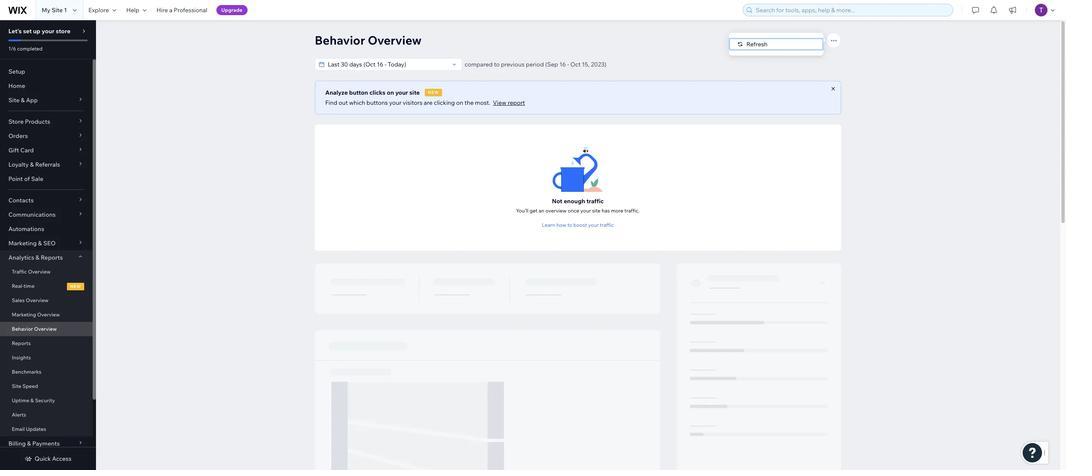 Task type: vqa. For each thing, say whether or not it's contained in the screenshot.
business within GET YOUR OWN BUSINESS LOGO. CREATE LOGO
no



Task type: describe. For each thing, give the bounding box(es) containing it.
setup
[[8, 68, 25, 75]]

sidebar element
[[0, 20, 96, 471]]

& for billing
[[27, 440, 31, 448]]

previous
[[501, 61, 525, 68]]

overview for sales overview link
[[26, 297, 49, 304]]

marketing for marketing overview
[[12, 312, 36, 318]]

site inside not enough traffic you'll get an overview once your site has more traffic.
[[592, 207, 601, 214]]

sales overview link
[[0, 294, 93, 308]]

a
[[169, 6, 173, 14]]

benchmarks
[[12, 369, 41, 375]]

enough
[[564, 197, 585, 205]]

referrals
[[35, 161, 60, 169]]

Search for tools, apps, help & more... field
[[754, 4, 951, 16]]

contacts
[[8, 197, 34, 204]]

analyze button clicks on your site
[[325, 89, 420, 96]]

analytics
[[8, 254, 34, 262]]

& for site
[[21, 96, 25, 104]]

card
[[20, 147, 34, 154]]

seo
[[43, 240, 56, 247]]

site & app button
[[0, 93, 93, 107]]

once
[[568, 207, 580, 214]]

find out which buttons your visitors are clicking on the most. view report
[[325, 99, 525, 107]]

behavior inside sidebar element
[[12, 326, 33, 332]]

how
[[557, 222, 567, 228]]

insights link
[[0, 351, 93, 365]]

orders
[[8, 132, 28, 140]]

compared
[[465, 61, 493, 68]]

site for site & app
[[8, 96, 19, 104]]

uptime & security link
[[0, 394, 93, 408]]

15,
[[582, 61, 590, 68]]

site speed
[[12, 383, 38, 390]]

1 horizontal spatial on
[[456, 99, 463, 107]]

not enough traffic you'll get an overview once your site has more traffic.
[[516, 197, 640, 214]]

contacts button
[[0, 193, 93, 208]]

email updates link
[[0, 423, 93, 437]]

of
[[24, 175, 30, 183]]

point of sale
[[8, 175, 43, 183]]

reports inside popup button
[[41, 254, 63, 262]]

benchmarks link
[[0, 365, 93, 380]]

marketing & seo button
[[0, 236, 93, 251]]

loyalty & referrals button
[[0, 158, 93, 172]]

& for loyalty
[[30, 161, 34, 169]]

my
[[42, 6, 50, 14]]

clicking
[[434, 99, 455, 107]]

point
[[8, 175, 23, 183]]

clicks
[[370, 89, 386, 96]]

setup link
[[0, 64, 93, 79]]

new inside sidebar element
[[70, 284, 81, 289]]

overview for behavior overview link
[[34, 326, 57, 332]]

your for find
[[389, 99, 402, 107]]

button
[[349, 89, 368, 96]]

automations link
[[0, 222, 93, 236]]

0 vertical spatial site
[[410, 89, 420, 96]]

analytics & reports button
[[0, 251, 93, 265]]

refresh
[[747, 40, 768, 48]]

real-time
[[12, 283, 34, 289]]

billing & payments
[[8, 440, 60, 448]]

find
[[325, 99, 337, 107]]

updates
[[26, 426, 46, 433]]

communications button
[[0, 208, 93, 222]]

store products button
[[0, 115, 93, 129]]

1 horizontal spatial to
[[568, 222, 573, 228]]

insights
[[12, 355, 31, 361]]

store
[[56, 27, 71, 35]]

uptime & security
[[12, 398, 55, 404]]

1
[[64, 6, 67, 14]]

visitors
[[403, 99, 423, 107]]

16
[[560, 61, 566, 68]]

home link
[[0, 79, 93, 93]]

sales
[[12, 297, 25, 304]]

loyalty
[[8, 161, 29, 169]]

speed
[[22, 383, 38, 390]]

app
[[26, 96, 38, 104]]

hire
[[157, 6, 168, 14]]

communications
[[8, 211, 56, 219]]

an
[[539, 207, 545, 214]]

view
[[493, 99, 507, 107]]

not
[[552, 197, 563, 205]]



Task type: locate. For each thing, give the bounding box(es) containing it.
1 vertical spatial site
[[592, 207, 601, 214]]

learn
[[542, 222, 556, 228]]

on
[[387, 89, 394, 96], [456, 99, 463, 107]]

products
[[25, 118, 50, 126]]

& right uptime
[[30, 398, 34, 404]]

on left the
[[456, 99, 463, 107]]

learn how to boost your traffic
[[542, 222, 614, 228]]

marketing inside dropdown button
[[8, 240, 37, 247]]

& left the app
[[21, 96, 25, 104]]

real-
[[12, 283, 24, 289]]

your left visitors
[[389, 99, 402, 107]]

overview inside "link"
[[37, 312, 60, 318]]

marketing for marketing & seo
[[8, 240, 37, 247]]

traffic overview
[[12, 269, 51, 275]]

& down marketing & seo
[[36, 254, 39, 262]]

email updates
[[12, 426, 46, 433]]

1 vertical spatial behavior
[[12, 326, 33, 332]]

0 vertical spatial marketing
[[8, 240, 37, 247]]

site inside popup button
[[8, 96, 19, 104]]

site for site speed
[[12, 383, 21, 390]]

& for uptime
[[30, 398, 34, 404]]

site
[[52, 6, 63, 14], [8, 96, 19, 104], [12, 383, 21, 390]]

2023)
[[591, 61, 607, 68]]

your inside sidebar element
[[42, 27, 54, 35]]

upgrade button
[[216, 5, 248, 15]]

(sep
[[546, 61, 558, 68]]

& left the seo
[[38, 240, 42, 247]]

1 horizontal spatial behavior
[[315, 33, 365, 48]]

compared to previous period (sep 16 - oct 15, 2023)
[[465, 61, 607, 68]]

sales overview
[[12, 297, 49, 304]]

& inside popup button
[[36, 254, 39, 262]]

-
[[568, 61, 569, 68]]

your right boost at the right
[[588, 222, 599, 228]]

which
[[349, 99, 365, 107]]

my site 1
[[42, 6, 67, 14]]

billing & payments button
[[0, 437, 93, 451]]

site speed link
[[0, 380, 93, 394]]

to right how
[[568, 222, 573, 228]]

set
[[23, 27, 32, 35]]

1 horizontal spatial behavior overview
[[315, 33, 422, 48]]

alerts link
[[0, 408, 93, 423]]

access
[[52, 455, 71, 463]]

traffic.
[[625, 207, 640, 214]]

let's set up your store
[[8, 27, 71, 35]]

& for marketing
[[38, 240, 42, 247]]

traffic up the has
[[587, 197, 604, 205]]

0 horizontal spatial reports
[[12, 340, 31, 347]]

gift
[[8, 147, 19, 154]]

site up visitors
[[410, 89, 420, 96]]

0 horizontal spatial behavior
[[12, 326, 33, 332]]

your right up
[[42, 27, 54, 35]]

marketing
[[8, 240, 37, 247], [12, 312, 36, 318]]

0 horizontal spatial behavior overview
[[12, 326, 57, 332]]

1 vertical spatial on
[[456, 99, 463, 107]]

overview for "marketing overview" "link"
[[37, 312, 60, 318]]

0 vertical spatial traffic
[[587, 197, 604, 205]]

security
[[35, 398, 55, 404]]

are
[[424, 99, 433, 107]]

1/6 completed
[[8, 45, 43, 52]]

site down home
[[8, 96, 19, 104]]

up
[[33, 27, 40, 35]]

None field
[[325, 59, 449, 70]]

page skeleton image
[[315, 264, 841, 471]]

0 vertical spatial new
[[428, 90, 439, 95]]

reports
[[41, 254, 63, 262], [12, 340, 31, 347]]

0 horizontal spatial new
[[70, 284, 81, 289]]

1 vertical spatial new
[[70, 284, 81, 289]]

period
[[526, 61, 544, 68]]

let's
[[8, 27, 22, 35]]

orders button
[[0, 129, 93, 143]]

alerts
[[12, 412, 26, 418]]

billing
[[8, 440, 26, 448]]

1 horizontal spatial reports
[[41, 254, 63, 262]]

your
[[42, 27, 54, 35], [396, 89, 408, 96], [389, 99, 402, 107], [581, 207, 591, 214], [588, 222, 599, 228]]

& right loyalty
[[30, 161, 34, 169]]

0 horizontal spatial on
[[387, 89, 394, 96]]

your for analyze
[[396, 89, 408, 96]]

payments
[[32, 440, 60, 448]]

to left "previous"
[[494, 61, 500, 68]]

traffic
[[587, 197, 604, 205], [600, 222, 614, 228]]

view report button
[[493, 99, 525, 107]]

help
[[126, 6, 139, 14]]

time
[[24, 283, 34, 289]]

explore
[[88, 6, 109, 14]]

the
[[465, 99, 474, 107]]

new up sales overview link
[[70, 284, 81, 289]]

1 vertical spatial traffic
[[600, 222, 614, 228]]

new
[[428, 90, 439, 95], [70, 284, 81, 289]]

quick access
[[35, 455, 71, 463]]

automations
[[8, 225, 44, 233]]

email
[[12, 426, 25, 433]]

new up are
[[428, 90, 439, 95]]

0 vertical spatial behavior overview
[[315, 33, 422, 48]]

your right once on the right top of the page
[[581, 207, 591, 214]]

1 vertical spatial reports
[[12, 340, 31, 347]]

site left the has
[[592, 207, 601, 214]]

0 vertical spatial reports
[[41, 254, 63, 262]]

gift card button
[[0, 143, 93, 158]]

analyze
[[325, 89, 348, 96]]

behavior overview link
[[0, 322, 93, 337]]

1 vertical spatial site
[[8, 96, 19, 104]]

traffic down the has
[[600, 222, 614, 228]]

gift card
[[8, 147, 34, 154]]

& right billing
[[27, 440, 31, 448]]

out
[[339, 99, 348, 107]]

0 vertical spatial behavior
[[315, 33, 365, 48]]

most.
[[475, 99, 491, 107]]

0 horizontal spatial site
[[410, 89, 420, 96]]

& inside popup button
[[21, 96, 25, 104]]

0 vertical spatial on
[[387, 89, 394, 96]]

loyalty & referrals
[[8, 161, 60, 169]]

refresh button
[[729, 38, 824, 51]]

marketing up the analytics
[[8, 240, 37, 247]]

0 horizontal spatial to
[[494, 61, 500, 68]]

1 vertical spatial marketing
[[12, 312, 36, 318]]

marketing down sales
[[12, 312, 36, 318]]

marketing & seo
[[8, 240, 56, 247]]

store
[[8, 118, 24, 126]]

1 vertical spatial to
[[568, 222, 573, 228]]

boost
[[574, 222, 587, 228]]

marketing overview
[[12, 312, 60, 318]]

professional
[[174, 6, 207, 14]]

uptime
[[12, 398, 29, 404]]

buttons
[[367, 99, 388, 107]]

site & app
[[8, 96, 38, 104]]

behavior overview
[[315, 33, 422, 48], [12, 326, 57, 332]]

traffic inside not enough traffic you'll get an overview once your site has more traffic.
[[587, 197, 604, 205]]

1 vertical spatial behavior overview
[[12, 326, 57, 332]]

site left 1
[[52, 6, 63, 14]]

reports down the seo
[[41, 254, 63, 262]]

quick
[[35, 455, 51, 463]]

reports up insights
[[12, 340, 31, 347]]

0 vertical spatial to
[[494, 61, 500, 68]]

on right clicks
[[387, 89, 394, 96]]

1 horizontal spatial new
[[428, 90, 439, 95]]

get
[[530, 207, 538, 214]]

you'll
[[516, 207, 529, 214]]

traffic overview link
[[0, 265, 93, 279]]

your inside not enough traffic you'll get an overview once your site has more traffic.
[[581, 207, 591, 214]]

your for learn
[[588, 222, 599, 228]]

site left speed
[[12, 383, 21, 390]]

sale
[[31, 175, 43, 183]]

marketing inside "link"
[[12, 312, 36, 318]]

overview for traffic overview link
[[28, 269, 51, 275]]

1 horizontal spatial site
[[592, 207, 601, 214]]

your up visitors
[[396, 89, 408, 96]]

& for analytics
[[36, 254, 39, 262]]

0 vertical spatial site
[[52, 6, 63, 14]]

2 vertical spatial site
[[12, 383, 21, 390]]

behavior overview inside sidebar element
[[12, 326, 57, 332]]

overview
[[368, 33, 422, 48], [28, 269, 51, 275], [26, 297, 49, 304], [37, 312, 60, 318], [34, 326, 57, 332]]



